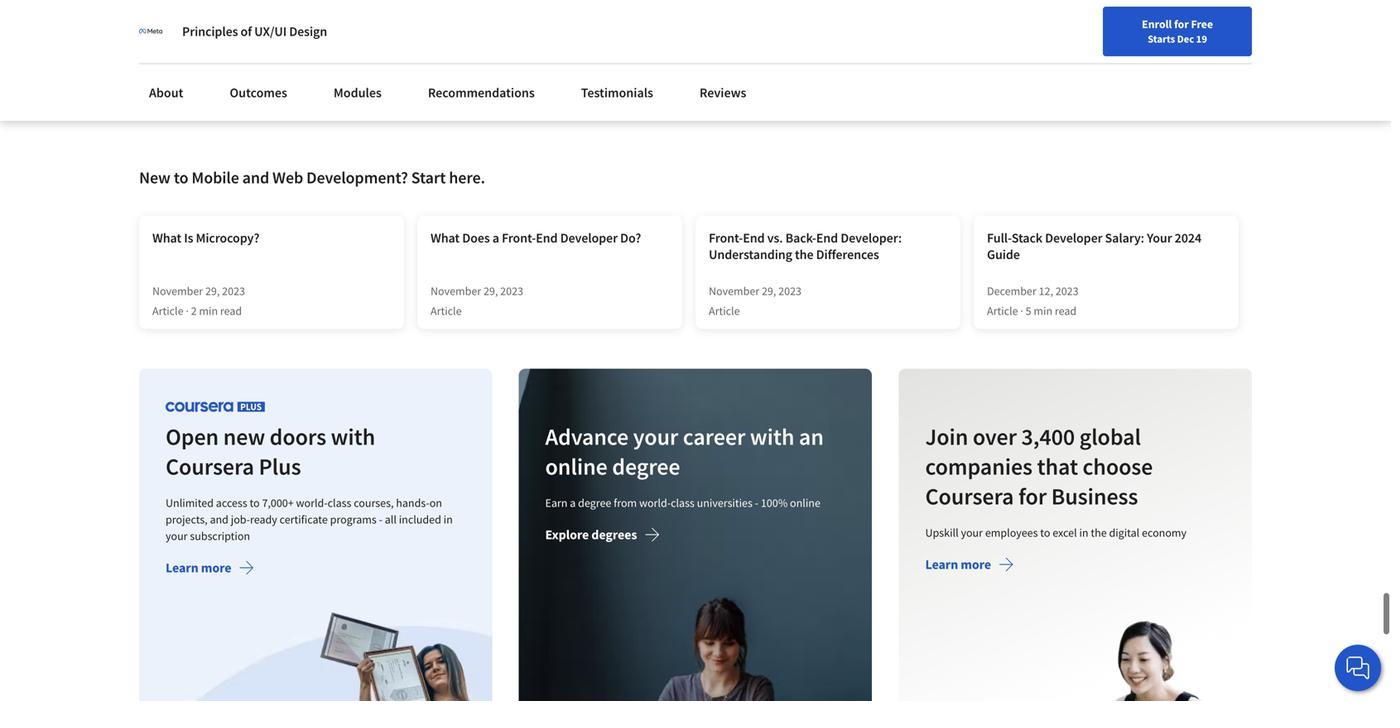 Task type: vqa. For each thing, say whether or not it's contained in the screenshot.
skills. in 3,500+ Guided Projects Help students quickly learn, practice, and apply job-ready skills.
no



Task type: describe. For each thing, give the bounding box(es) containing it.
2024
[[1175, 230, 1202, 246]]

with for doors
[[331, 422, 375, 451]]

full-stack developer salary: your 2024 guide
[[988, 230, 1202, 263]]

over
[[973, 422, 1017, 451]]

world- for from
[[640, 496, 671, 511]]

100%
[[761, 496, 788, 511]]

join
[[926, 422, 969, 451]]

about link
[[139, 75, 193, 111]]

subscription
[[190, 529, 250, 544]]

29, for vs.
[[762, 284, 777, 299]]

dec
[[1178, 32, 1195, 46]]

microcopy?
[[196, 230, 260, 246]]

your for upskill
[[961, 526, 983, 540]]

november for is
[[152, 284, 203, 299]]

new
[[139, 167, 171, 188]]

online inside advance your career with an online degree
[[546, 452, 608, 481]]

- inside unlimited access to 7,000+ world-class courses, hands-on projects, and job-ready certificate programs - all included in your subscription
[[379, 512, 383, 527]]

certificate
[[280, 512, 328, 527]]

guide
[[988, 246, 1021, 263]]

explore
[[546, 527, 589, 543]]

and inside unlimited access to 7,000+ world-class courses, hands-on projects, and job-ready certificate programs - all included in your subscription
[[210, 512, 229, 527]]

access
[[216, 496, 247, 511]]

front-end vs. back-end developer: understanding the differences
[[709, 230, 902, 263]]

principles of ux/ui design
[[182, 23, 327, 40]]

november for end
[[709, 284, 760, 299]]

november 29, 2023 article · 2 min read
[[152, 284, 245, 318]]

doors
[[270, 422, 326, 451]]

recommendations link
[[418, 75, 545, 111]]

degree inside advance your career with an online degree
[[613, 452, 681, 481]]

· for is
[[186, 304, 189, 318]]

mobile
[[192, 167, 239, 188]]

plus
[[259, 452, 301, 481]]

choose
[[1083, 452, 1153, 481]]

modules
[[334, 85, 382, 101]]

about
[[149, 85, 183, 101]]

recommendations
[[428, 85, 535, 101]]

all
[[385, 512, 397, 527]]

earn a degree from world-class universities - 100% online
[[546, 496, 821, 511]]

in inside unlimited access to 7,000+ world-class courses, hands-on projects, and job-ready certificate programs - all included in your subscription
[[444, 512, 453, 527]]

1 horizontal spatial more
[[539, 95, 568, 111]]

to inside unlimited access to 7,000+ world-class courses, hands-on projects, and job-ready certificate programs - all included in your subscription
[[250, 496, 260, 511]]

view more reviews
[[510, 95, 613, 111]]

start
[[411, 167, 446, 188]]

7,000+
[[262, 496, 294, 511]]

job-
[[231, 512, 250, 527]]

0 horizontal spatial learn more
[[166, 560, 231, 577]]

excel
[[1053, 526, 1077, 540]]

world- for 7,000+
[[296, 496, 328, 511]]

more for left learn more link
[[201, 560, 231, 577]]

ux/ui
[[254, 23, 287, 40]]

on
[[430, 496, 442, 511]]

do?
[[621, 230, 641, 246]]

chat with us image
[[1345, 655, 1372, 682]]

show notifications image
[[1168, 21, 1188, 41]]

testimonials
[[581, 85, 654, 101]]

article for what does a front-end developer do?
[[431, 304, 462, 318]]

view
[[510, 95, 537, 111]]

career
[[683, 422, 746, 451]]

coursera inside open new doors with coursera plus
[[166, 452, 254, 481]]

free
[[1192, 17, 1214, 31]]

back-
[[786, 230, 817, 246]]

1 developer from the left
[[561, 230, 618, 246]]

principles
[[182, 23, 238, 40]]

degrees
[[592, 527, 637, 543]]

programs
[[330, 512, 377, 527]]

article for front-end vs. back-end developer: understanding the differences
[[709, 304, 740, 318]]

outcomes link
[[220, 75, 297, 111]]

read for developer
[[1055, 304, 1077, 318]]

2023 for microcopy?
[[222, 284, 245, 299]]

universities
[[697, 496, 753, 511]]

an
[[800, 422, 824, 451]]

for inside enroll for free starts dec 19
[[1175, 17, 1189, 31]]

full-
[[988, 230, 1012, 246]]

that
[[1038, 452, 1079, 481]]

your inside unlimited access to 7,000+ world-class courses, hands-on projects, and job-ready certificate programs - all included in your subscription
[[166, 529, 188, 544]]

5
[[1026, 304, 1032, 318]]

from
[[614, 496, 637, 511]]

learn for the right learn more link
[[926, 557, 959, 573]]

3,400
[[1022, 422, 1075, 451]]

developer inside full-stack developer salary: your 2024 guide
[[1046, 230, 1103, 246]]

projects,
[[166, 512, 208, 527]]

read for microcopy?
[[220, 304, 242, 318]]

stack
[[1012, 230, 1043, 246]]

open
[[166, 422, 219, 451]]

testimonials link
[[571, 75, 664, 111]]

economy
[[1142, 526, 1187, 540]]

december
[[988, 284, 1037, 299]]

unlimited access to 7,000+ world-class courses, hands-on projects, and job-ready certificate programs - all included in your subscription
[[166, 496, 453, 544]]

hands-
[[396, 496, 430, 511]]

november 29, 2023 article for does
[[431, 284, 524, 318]]

1 horizontal spatial learn more link
[[926, 557, 1015, 577]]

2023 for vs.
[[779, 284, 802, 299]]

join over 3,400 global companies that choose coursera for business
[[926, 422, 1153, 511]]

1 horizontal spatial learn more
[[926, 557, 991, 573]]

earn
[[546, 496, 568, 511]]

here.
[[449, 167, 485, 188]]

differences
[[817, 246, 880, 263]]



Task type: locate. For each thing, give the bounding box(es) containing it.
end for back-
[[817, 230, 839, 246]]

business
[[1052, 482, 1139, 511]]

for inside join over 3,400 global companies that choose coursera for business
[[1019, 482, 1047, 511]]

3 article from the left
[[709, 304, 740, 318]]

2023 for a
[[501, 284, 524, 299]]

december 12, 2023 article · 5 min read
[[988, 284, 1079, 318]]

3 29, from the left
[[762, 284, 777, 299]]

developer right stack
[[1046, 230, 1103, 246]]

2 november 29, 2023 article from the left
[[709, 284, 802, 318]]

4 2023 from the left
[[1056, 284, 1079, 299]]

more
[[539, 95, 568, 111], [961, 557, 991, 573], [201, 560, 231, 577]]

learn more down the 'subscription'
[[166, 560, 231, 577]]

a right earn
[[570, 496, 576, 511]]

companies
[[926, 452, 1033, 481]]

2 november from the left
[[431, 284, 481, 299]]

front-
[[502, 230, 536, 246], [709, 230, 743, 246]]

0 horizontal spatial min
[[199, 304, 218, 318]]

1 horizontal spatial in
[[1080, 526, 1089, 540]]

more for the right learn more link
[[961, 557, 991, 573]]

for up the "dec" in the right of the page
[[1175, 17, 1189, 31]]

0 horizontal spatial degree
[[579, 496, 612, 511]]

more down employees
[[961, 557, 991, 573]]

explore degrees
[[546, 527, 637, 543]]

29, down does
[[484, 284, 498, 299]]

november up 2
[[152, 284, 203, 299]]

min inside november 29, 2023 article · 2 min read
[[199, 304, 218, 318]]

your
[[1148, 230, 1173, 246]]

2 class from the left
[[671, 496, 695, 511]]

2023 down front-end vs. back-end developer: understanding the differences
[[779, 284, 802, 299]]

online
[[546, 452, 608, 481], [791, 496, 821, 511]]

1 horizontal spatial and
[[242, 167, 269, 188]]

0 horizontal spatial read
[[220, 304, 242, 318]]

degree left from
[[579, 496, 612, 511]]

your down projects,
[[166, 529, 188, 544]]

2 world- from the left
[[640, 496, 671, 511]]

1 world- from the left
[[296, 496, 328, 511]]

vs.
[[768, 230, 783, 246]]

3 2023 from the left
[[779, 284, 802, 299]]

2 read from the left
[[1055, 304, 1077, 318]]

0 vertical spatial degree
[[613, 452, 681, 481]]

0 horizontal spatial coursera
[[166, 452, 254, 481]]

2 front- from the left
[[709, 230, 743, 246]]

0 horizontal spatial -
[[379, 512, 383, 527]]

coursera down companies
[[926, 482, 1014, 511]]

min right 2
[[199, 304, 218, 318]]

0 vertical spatial for
[[1175, 17, 1189, 31]]

article for full-stack developer salary: your 2024 guide
[[988, 304, 1019, 318]]

1 vertical spatial the
[[1091, 526, 1107, 540]]

read inside december 12, 2023 article · 5 min read
[[1055, 304, 1077, 318]]

1 vertical spatial coursera
[[926, 482, 1014, 511]]

2 article from the left
[[431, 304, 462, 318]]

courses,
[[354, 496, 394, 511]]

1 horizontal spatial learn
[[926, 557, 959, 573]]

2 vertical spatial to
[[1041, 526, 1051, 540]]

the left digital
[[1091, 526, 1107, 540]]

2 horizontal spatial november
[[709, 284, 760, 299]]

2023 down 'what does a front-end developer do?'
[[501, 284, 524, 299]]

1 vertical spatial a
[[570, 496, 576, 511]]

1 2023 from the left
[[222, 284, 245, 299]]

your inside advance your career with an online degree
[[634, 422, 679, 451]]

what left does
[[431, 230, 460, 246]]

2 what from the left
[[431, 230, 460, 246]]

end left vs.
[[743, 230, 765, 246]]

1 article from the left
[[152, 304, 184, 318]]

1 november 29, 2023 article from the left
[[431, 284, 524, 318]]

coursera plus image
[[166, 402, 265, 412]]

does
[[462, 230, 490, 246]]

enroll
[[1143, 17, 1173, 31]]

· left the 5
[[1021, 304, 1024, 318]]

new
[[223, 422, 265, 451]]

1 horizontal spatial for
[[1175, 17, 1189, 31]]

2023 down microcopy?
[[222, 284, 245, 299]]

read right 2
[[220, 304, 242, 318]]

ready
[[250, 512, 277, 527]]

the inside front-end vs. back-end developer: understanding the differences
[[795, 246, 814, 263]]

1 horizontal spatial with
[[751, 422, 795, 451]]

online down advance
[[546, 452, 608, 481]]

0 horizontal spatial front-
[[502, 230, 536, 246]]

your right upskill on the right of page
[[961, 526, 983, 540]]

1 min from the left
[[199, 304, 218, 318]]

1 horizontal spatial online
[[791, 496, 821, 511]]

what for what does a front-end developer do?
[[431, 230, 460, 246]]

2 29, from the left
[[484, 284, 498, 299]]

view more reviews link
[[510, 93, 613, 111]]

article
[[152, 304, 184, 318], [431, 304, 462, 318], [709, 304, 740, 318], [988, 304, 1019, 318]]

class up programs
[[328, 496, 352, 511]]

modules link
[[324, 75, 392, 111]]

the right vs.
[[795, 246, 814, 263]]

1 read from the left
[[220, 304, 242, 318]]

0 vertical spatial to
[[174, 167, 188, 188]]

1 vertical spatial for
[[1019, 482, 1047, 511]]

min right the 5
[[1034, 304, 1053, 318]]

0 vertical spatial the
[[795, 246, 814, 263]]

understanding
[[709, 246, 793, 263]]

developer left do?
[[561, 230, 618, 246]]

0 horizontal spatial 29,
[[205, 284, 220, 299]]

more down the 'subscription'
[[201, 560, 231, 577]]

min for microcopy?
[[199, 304, 218, 318]]

to left the excel
[[1041, 526, 1051, 540]]

world- inside unlimited access to 7,000+ world-class courses, hands-on projects, and job-ready certificate programs - all included in your subscription
[[296, 496, 328, 511]]

november down does
[[431, 284, 481, 299]]

your
[[634, 422, 679, 451], [961, 526, 983, 540], [166, 529, 188, 544]]

0 horizontal spatial learn
[[166, 560, 199, 577]]

developer:
[[841, 230, 902, 246]]

article inside november 29, 2023 article · 2 min read
[[152, 304, 184, 318]]

november 29, 2023 article down does
[[431, 284, 524, 318]]

explore degrees link
[[546, 527, 661, 547]]

a right does
[[493, 230, 499, 246]]

4 article from the left
[[988, 304, 1019, 318]]

1 horizontal spatial front-
[[709, 230, 743, 246]]

your for advance
[[634, 422, 679, 451]]

world-
[[296, 496, 328, 511], [640, 496, 671, 511]]

0 horizontal spatial what
[[152, 230, 182, 246]]

world- up certificate
[[296, 496, 328, 511]]

3 end from the left
[[817, 230, 839, 246]]

reviews
[[700, 85, 747, 101]]

2023 inside december 12, 2023 article · 5 min read
[[1056, 284, 1079, 299]]

0 horizontal spatial and
[[210, 512, 229, 527]]

advance your career with an online degree
[[546, 422, 824, 481]]

what left is at the left of the page
[[152, 230, 182, 246]]

1 class from the left
[[328, 496, 352, 511]]

2 with from the left
[[751, 422, 795, 451]]

world- right from
[[640, 496, 671, 511]]

what for what is microcopy?
[[152, 230, 182, 246]]

0 horizontal spatial a
[[493, 230, 499, 246]]

2 2023 from the left
[[501, 284, 524, 299]]

1 front- from the left
[[502, 230, 536, 246]]

class for universities
[[671, 496, 695, 511]]

1 horizontal spatial coursera
[[926, 482, 1014, 511]]

0 horizontal spatial ·
[[186, 304, 189, 318]]

learn
[[926, 557, 959, 573], [166, 560, 199, 577]]

of
[[241, 23, 252, 40]]

1 horizontal spatial november 29, 2023 article
[[709, 284, 802, 318]]

- left all at left bottom
[[379, 512, 383, 527]]

1 horizontal spatial 29,
[[484, 284, 498, 299]]

learn more down upskill on the right of page
[[926, 557, 991, 573]]

1 horizontal spatial a
[[570, 496, 576, 511]]

1 horizontal spatial world-
[[640, 496, 671, 511]]

1 vertical spatial online
[[791, 496, 821, 511]]

None search field
[[236, 10, 634, 43]]

29, down 'understanding'
[[762, 284, 777, 299]]

november 29, 2023 article
[[431, 284, 524, 318], [709, 284, 802, 318]]

outcomes
[[230, 85, 287, 101]]

learn down projects,
[[166, 560, 199, 577]]

29, inside november 29, 2023 article · 2 min read
[[205, 284, 220, 299]]

0 horizontal spatial your
[[166, 529, 188, 544]]

0 vertical spatial coursera
[[166, 452, 254, 481]]

front- inside front-end vs. back-end developer: understanding the differences
[[709, 230, 743, 246]]

0 horizontal spatial learn more link
[[166, 560, 255, 580]]

1 what from the left
[[152, 230, 182, 246]]

learn more link down upskill on the right of page
[[926, 557, 1015, 577]]

november
[[152, 284, 203, 299], [431, 284, 481, 299], [709, 284, 760, 299]]

end left developer:
[[817, 230, 839, 246]]

salary:
[[1106, 230, 1145, 246]]

2 horizontal spatial end
[[817, 230, 839, 246]]

2
[[191, 304, 197, 318]]

with right doors at left bottom
[[331, 422, 375, 451]]

2 · from the left
[[1021, 304, 1024, 318]]

1 horizontal spatial read
[[1055, 304, 1077, 318]]

advance
[[546, 422, 629, 451]]

more right the view
[[539, 95, 568, 111]]

november for does
[[431, 284, 481, 299]]

enroll for free starts dec 19
[[1143, 17, 1214, 46]]

· for stack
[[1021, 304, 1024, 318]]

starts
[[1148, 32, 1176, 46]]

1 end from the left
[[536, 230, 558, 246]]

0 horizontal spatial class
[[328, 496, 352, 511]]

1 horizontal spatial degree
[[613, 452, 681, 481]]

and up the 'subscription'
[[210, 512, 229, 527]]

29, for a
[[484, 284, 498, 299]]

min inside december 12, 2023 article · 5 min read
[[1034, 304, 1053, 318]]

november 29, 2023 article down 'understanding'
[[709, 284, 802, 318]]

- left 100%
[[755, 496, 759, 511]]

1 with from the left
[[331, 422, 375, 451]]

in right the excel
[[1080, 526, 1089, 540]]

2 horizontal spatial more
[[961, 557, 991, 573]]

2023
[[222, 284, 245, 299], [501, 284, 524, 299], [779, 284, 802, 299], [1056, 284, 1079, 299]]

1 · from the left
[[186, 304, 189, 318]]

read inside november 29, 2023 article · 2 min read
[[220, 304, 242, 318]]

with left an at right
[[751, 422, 795, 451]]

1 horizontal spatial end
[[743, 230, 765, 246]]

0 horizontal spatial to
[[174, 167, 188, 188]]

learn more
[[926, 557, 991, 573], [166, 560, 231, 577]]

coursera inside join over 3,400 global companies that choose coursera for business
[[926, 482, 1014, 511]]

your left career
[[634, 422, 679, 451]]

class left universities
[[671, 496, 695, 511]]

0 horizontal spatial end
[[536, 230, 558, 246]]

0 horizontal spatial for
[[1019, 482, 1047, 511]]

· inside november 29, 2023 article · 2 min read
[[186, 304, 189, 318]]

learn down upskill on the right of page
[[926, 557, 959, 573]]

class inside unlimited access to 7,000+ world-class courses, hands-on projects, and job-ready certificate programs - all included in your subscription
[[328, 496, 352, 511]]

november 29, 2023 article for end
[[709, 284, 802, 318]]

in
[[444, 512, 453, 527], [1080, 526, 1089, 540]]

2 horizontal spatial 29,
[[762, 284, 777, 299]]

·
[[186, 304, 189, 318], [1021, 304, 1024, 318]]

article for what is microcopy?
[[152, 304, 184, 318]]

· left 2
[[186, 304, 189, 318]]

1 29, from the left
[[205, 284, 220, 299]]

1 horizontal spatial november
[[431, 284, 481, 299]]

learn more link down the 'subscription'
[[166, 560, 255, 580]]

1 horizontal spatial to
[[250, 496, 260, 511]]

2023 for developer
[[1056, 284, 1079, 299]]

0 horizontal spatial november 29, 2023 article
[[431, 284, 524, 318]]

learn for left learn more link
[[166, 560, 199, 577]]

2 horizontal spatial to
[[1041, 526, 1051, 540]]

0 horizontal spatial in
[[444, 512, 453, 527]]

end
[[536, 230, 558, 246], [743, 230, 765, 246], [817, 230, 839, 246]]

what does a front-end developer do?
[[431, 230, 641, 246]]

12,
[[1039, 284, 1054, 299]]

19
[[1197, 32, 1208, 46]]

2023 right '12,'
[[1056, 284, 1079, 299]]

is
[[184, 230, 193, 246]]

1 horizontal spatial class
[[671, 496, 695, 511]]

reviews link
[[690, 75, 757, 111]]

what is microcopy?
[[152, 230, 260, 246]]

november down 'understanding'
[[709, 284, 760, 299]]

with inside open new doors with coursera plus
[[331, 422, 375, 451]]

new to mobile and web development? start here.
[[139, 167, 485, 188]]

0 horizontal spatial more
[[201, 560, 231, 577]]

1 horizontal spatial developer
[[1046, 230, 1103, 246]]

0 horizontal spatial with
[[331, 422, 375, 451]]

min for developer
[[1034, 304, 1053, 318]]

coursera down open
[[166, 452, 254, 481]]

1 vertical spatial -
[[379, 512, 383, 527]]

1 vertical spatial degree
[[579, 496, 612, 511]]

digital
[[1110, 526, 1140, 540]]

0 horizontal spatial online
[[546, 452, 608, 481]]

design
[[289, 23, 327, 40]]

1 horizontal spatial -
[[755, 496, 759, 511]]

2 min from the left
[[1034, 304, 1053, 318]]

1 november from the left
[[152, 284, 203, 299]]

unlimited
[[166, 496, 214, 511]]

reviews
[[571, 95, 613, 111]]

end right does
[[536, 230, 558, 246]]

0 vertical spatial and
[[242, 167, 269, 188]]

english
[[1074, 19, 1114, 35]]

· inside december 12, 2023 article · 5 min read
[[1021, 304, 1024, 318]]

employees
[[986, 526, 1038, 540]]

29, down what is microcopy?
[[205, 284, 220, 299]]

2023 inside november 29, 2023 article · 2 min read
[[222, 284, 245, 299]]

and left web
[[242, 167, 269, 188]]

1 horizontal spatial your
[[634, 422, 679, 451]]

english button
[[1044, 0, 1144, 54]]

2 horizontal spatial your
[[961, 526, 983, 540]]

0 vertical spatial online
[[546, 452, 608, 481]]

article inside december 12, 2023 article · 5 min read
[[988, 304, 1019, 318]]

meta image
[[139, 20, 162, 43]]

a
[[493, 230, 499, 246], [570, 496, 576, 511]]

degree up from
[[613, 452, 681, 481]]

2 developer from the left
[[1046, 230, 1103, 246]]

in right included
[[444, 512, 453, 527]]

0 horizontal spatial the
[[795, 246, 814, 263]]

1 horizontal spatial the
[[1091, 526, 1107, 540]]

end for front-
[[536, 230, 558, 246]]

front- left vs.
[[709, 230, 743, 246]]

to right new
[[174, 167, 188, 188]]

29, for microcopy?
[[205, 284, 220, 299]]

with for career
[[751, 422, 795, 451]]

to up ready
[[250, 496, 260, 511]]

class for courses,
[[328, 496, 352, 511]]

0 horizontal spatial november
[[152, 284, 203, 299]]

1 horizontal spatial min
[[1034, 304, 1053, 318]]

global
[[1080, 422, 1142, 451]]

0 horizontal spatial developer
[[561, 230, 618, 246]]

november inside november 29, 2023 article · 2 min read
[[152, 284, 203, 299]]

developer
[[561, 230, 618, 246], [1046, 230, 1103, 246]]

3 november from the left
[[709, 284, 760, 299]]

online right 100%
[[791, 496, 821, 511]]

1 horizontal spatial what
[[431, 230, 460, 246]]

with inside advance your career with an online degree
[[751, 422, 795, 451]]

-
[[755, 496, 759, 511], [379, 512, 383, 527]]

2 end from the left
[[743, 230, 765, 246]]

0 vertical spatial -
[[755, 496, 759, 511]]

1 horizontal spatial ·
[[1021, 304, 1024, 318]]

web
[[273, 167, 303, 188]]

upskill your employees to excel in the digital economy
[[926, 526, 1187, 540]]

read right the 5
[[1055, 304, 1077, 318]]

with
[[331, 422, 375, 451], [751, 422, 795, 451]]

1 vertical spatial and
[[210, 512, 229, 527]]

open new doors with coursera plus
[[166, 422, 375, 481]]

0 vertical spatial a
[[493, 230, 499, 246]]

front- right does
[[502, 230, 536, 246]]

0 horizontal spatial world-
[[296, 496, 328, 511]]

1 vertical spatial to
[[250, 496, 260, 511]]

for down that
[[1019, 482, 1047, 511]]

what
[[152, 230, 182, 246], [431, 230, 460, 246]]



